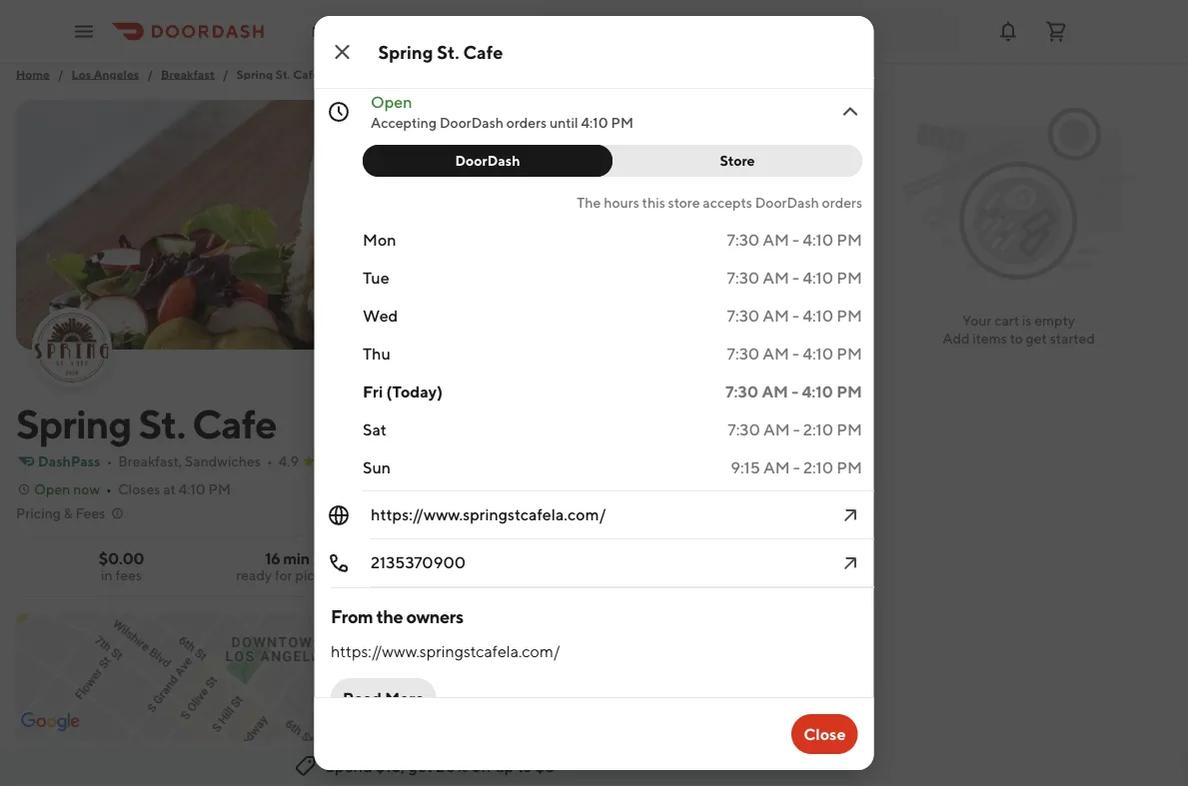 Task type: locate. For each thing, give the bounding box(es) containing it.
cafe up sandwiches
[[192, 400, 277, 447]]

more inside dialog
[[384, 689, 424, 708]]

0 vertical spatial click item image
[[838, 504, 862, 528]]

owners
[[406, 606, 463, 627]]

/ right the "breakfast"
[[223, 67, 228, 81]]

7:30 up 7:30 am - 2:10 pm
[[725, 382, 758, 401]]

• left 4.9
[[267, 453, 273, 470]]

ca
[[453, 48, 474, 65]]

add
[[943, 330, 970, 347]]

orders down click item image
[[822, 194, 862, 211]]

now
[[73, 481, 100, 498]]

close button
[[792, 715, 858, 754]]

0 horizontal spatial cafe
[[192, 400, 277, 447]]

https://www.springstcafela.com/
[[370, 505, 606, 524], [330, 642, 560, 661]]

/
[[58, 67, 64, 81], [147, 67, 153, 81], [223, 67, 228, 81]]

1 click item image from the top
[[838, 504, 862, 528]]

doordash right accepts at the right
[[755, 194, 819, 211]]

min right 16 on the bottom of page
[[283, 549, 310, 568]]

0 horizontal spatial open
[[34, 481, 70, 498]]

cafe down los angeles
[[293, 67, 320, 81]]

am up 9:15 am - 2:10 pm
[[763, 420, 790, 439]]

2 vertical spatial cafe
[[192, 400, 277, 447]]

read
[[342, 689, 381, 708]]

2 photos button
[[720, 306, 820, 338]]

powered by google image
[[21, 713, 80, 733]]

am for mon
[[762, 230, 789, 249]]

2 click item image from the top
[[838, 552, 862, 576]]

None radio
[[638, 545, 752, 585], [739, 545, 832, 585], [638, 545, 752, 585], [739, 545, 832, 585]]

0 vertical spatial open
[[370, 92, 412, 111]]

min inside 16 min ready for pickup
[[283, 549, 310, 568]]

to for up
[[517, 757, 532, 776]]

st. up breakfast,
[[138, 400, 185, 447]]

los inside 453 south spring street los angeles, ca
[[370, 48, 393, 65]]

los
[[312, 23, 335, 40], [370, 48, 393, 65], [72, 67, 91, 81]]

7:30 am - 4:10 pm
[[727, 230, 862, 249], [727, 268, 862, 287], [727, 306, 862, 325], [727, 344, 862, 363], [725, 382, 862, 401]]

1 horizontal spatial to
[[1010, 330, 1023, 347]]

min for 3
[[689, 695, 712, 712]]

2 horizontal spatial /
[[223, 67, 228, 81]]

0 vertical spatial orders
[[506, 114, 546, 131]]

7:30 up 9:15
[[727, 420, 760, 439]]

st. inside dialog
[[437, 41, 459, 62]]

store
[[668, 194, 700, 211]]

1 horizontal spatial orders
[[822, 194, 862, 211]]

pm for tue
[[836, 268, 862, 287]]

cafe right angeles,
[[463, 41, 503, 62]]

spend $15, get 20% off up to $5
[[325, 757, 555, 776]]

empty
[[1035, 312, 1075, 329]]

angeles down open menu 'icon'
[[94, 67, 139, 81]]

2 vertical spatial los
[[72, 67, 91, 81]]

angeles up 'close spring st. cafe' image
[[338, 23, 391, 40]]

get down is
[[1026, 330, 1047, 347]]

0 horizontal spatial to
[[517, 757, 532, 776]]

7:30 am - 4:10 pm for mon
[[727, 230, 862, 249]]

st.
[[437, 41, 459, 62], [276, 67, 291, 81], [138, 400, 185, 447]]

1 vertical spatial open
[[34, 481, 70, 498]]

open now
[[34, 481, 100, 498]]

click item image for https://www.springstcafela.com/
[[838, 504, 862, 528]]

doordash down open accepting doordash orders until 4:10 pm
[[455, 152, 520, 169]]

0 vertical spatial https://www.springstcafela.com/
[[370, 505, 606, 524]]

0 horizontal spatial los
[[72, 67, 91, 81]]

am down the hours this store accepts doordash orders
[[762, 230, 789, 249]]

0 vertical spatial angeles
[[338, 23, 391, 40]]

1 horizontal spatial open
[[370, 92, 412, 111]]

dialog
[[314, 0, 874, 770]]

30 ratings •
[[319, 453, 395, 470]]

1 vertical spatial spring st. cafe
[[16, 400, 277, 447]]

read more
[[342, 689, 424, 708]]

dialog containing spring st. cafe
[[314, 0, 874, 770]]

1 horizontal spatial min
[[689, 695, 712, 712]]

min
[[283, 549, 310, 568], [689, 695, 712, 712]]

sat
[[362, 420, 386, 439]]

0 horizontal spatial /
[[58, 67, 64, 81]]

7:30 down 2
[[727, 344, 759, 363]]

doordash
[[439, 114, 503, 131], [455, 152, 520, 169], [755, 194, 819, 211]]

0 vertical spatial more
[[757, 477, 791, 494]]

1 2:10 from the top
[[803, 420, 833, 439]]

0 vertical spatial 2:10
[[803, 420, 833, 439]]

angeles,
[[395, 48, 451, 65]]

fees
[[75, 505, 105, 522]]

1 horizontal spatial /
[[147, 67, 153, 81]]

2135370900
[[370, 553, 465, 572]]

orders
[[506, 114, 546, 131], [822, 194, 862, 211]]

https://www.springstcafela.com/ down owners
[[330, 642, 560, 661]]

1 vertical spatial get
[[408, 757, 433, 776]]

453 south spring street los angeles, ca
[[370, 26, 545, 65]]

2 vertical spatial st.
[[138, 400, 185, 447]]

1 vertical spatial orders
[[822, 194, 862, 211]]

0 vertical spatial get
[[1026, 330, 1047, 347]]

spring st. cafe
[[378, 41, 503, 62], [16, 400, 277, 447]]

pm for fri (today)
[[836, 382, 862, 401]]

1 vertical spatial to
[[517, 757, 532, 776]]

to
[[1010, 330, 1023, 347], [517, 757, 532, 776]]

spring st. cafe image
[[16, 100, 832, 350], [34, 310, 110, 386]]

0 horizontal spatial angeles
[[94, 67, 139, 81]]

0 items, open order cart image
[[1044, 19, 1068, 43]]

7:30 am - 4:10 pm for fri (today)
[[725, 382, 862, 401]]

st. right the breakfast link
[[276, 67, 291, 81]]

spring down los angeles popup button on the left
[[378, 41, 433, 62]]

ratings
[[340, 453, 383, 470]]

Store button
[[600, 145, 862, 177]]

1 horizontal spatial get
[[1026, 330, 1047, 347]]

0 vertical spatial cafe
[[463, 41, 503, 62]]

open menu image
[[72, 19, 96, 43]]

2 / from the left
[[147, 67, 153, 81]]

2 horizontal spatial los
[[370, 48, 393, 65]]

1 vertical spatial los
[[370, 48, 393, 65]]

4.9
[[279, 453, 299, 470]]

1 vertical spatial cafe
[[293, 67, 320, 81]]

7:30 am - 4:10 pm for wed
[[727, 306, 862, 325]]

home link
[[16, 64, 50, 84]]

los down open menu 'icon'
[[72, 67, 91, 81]]

am up 2 photos
[[762, 268, 789, 287]]

•
[[106, 453, 112, 470], [267, 453, 273, 470], [389, 453, 395, 470], [106, 481, 112, 498]]

0 vertical spatial to
[[1010, 330, 1023, 347]]

0 vertical spatial spring st. cafe
[[378, 41, 503, 62]]

1 vertical spatial min
[[689, 695, 712, 712]]

min right '3'
[[689, 695, 712, 712]]

2 horizontal spatial st.
[[437, 41, 459, 62]]

los up 'close spring st. cafe' image
[[312, 23, 335, 40]]

doordash up "doordash" button
[[439, 114, 503, 131]]

more right read
[[384, 689, 424, 708]]

pm for thu
[[836, 344, 862, 363]]

get inside 'your cart is empty add items to get started'
[[1026, 330, 1047, 347]]

hour options option group
[[362, 145, 862, 177]]

/ left the breakfast link
[[147, 67, 153, 81]]

1 horizontal spatial los
[[312, 23, 335, 40]]

1 vertical spatial 2:10
[[803, 458, 833, 477]]

0 horizontal spatial spring st. cafe
[[16, 400, 277, 447]]

7:30 left photos
[[727, 306, 759, 325]]

7:30 for mon
[[727, 230, 759, 249]]

2:10
[[803, 420, 833, 439], [803, 458, 833, 477]]

spend
[[325, 757, 372, 776]]

1 horizontal spatial st.
[[276, 67, 291, 81]]

am down the 2 photos button
[[762, 344, 789, 363]]

- for sun
[[793, 458, 800, 477]]

doordash inside open accepting doordash orders until 4:10 pm
[[439, 114, 503, 131]]

0 horizontal spatial get
[[408, 757, 433, 776]]

click item image
[[838, 504, 862, 528], [838, 552, 862, 576]]

st. right 453
[[437, 41, 459, 62]]

am up 7:30 am - 2:10 pm
[[761, 382, 788, 401]]

0 vertical spatial min
[[283, 549, 310, 568]]

for
[[275, 567, 292, 584]]

$0.00
[[99, 549, 144, 568]]

more
[[757, 477, 791, 494], [384, 689, 424, 708]]

2 2:10 from the top
[[803, 458, 833, 477]]

orders left 'until'
[[506, 114, 546, 131]]

is
[[1022, 312, 1032, 329]]

get right $15,
[[408, 757, 433, 776]]

1 horizontal spatial spring st. cafe
[[378, 41, 503, 62]]

4:10 for wed
[[802, 306, 833, 325]]

0 vertical spatial los
[[312, 23, 335, 40]]

spring up ca
[[449, 26, 496, 45]]

spring st. cafe inside dialog
[[378, 41, 503, 62]]

&
[[64, 505, 73, 522]]

sun
[[362, 458, 390, 477]]

am
[[762, 230, 789, 249], [762, 268, 789, 287], [762, 306, 789, 325], [762, 344, 789, 363], [761, 382, 788, 401], [763, 420, 790, 439], [763, 458, 790, 477]]

7:30 for tue
[[727, 268, 759, 287]]

sandwiches
[[185, 453, 261, 470]]

open up pricing & fees
[[34, 481, 70, 498]]

4:10
[[581, 114, 608, 131], [802, 230, 833, 249], [802, 268, 833, 287], [802, 306, 833, 325], [802, 344, 833, 363], [801, 382, 833, 401], [179, 481, 206, 498]]

1 / from the left
[[58, 67, 64, 81]]

fri
[[362, 382, 383, 401]]

• right 'dashpass'
[[106, 453, 112, 470]]

2 horizontal spatial cafe
[[463, 41, 503, 62]]

2 photos
[[752, 313, 808, 330]]

7:30 down accepts at the right
[[727, 230, 759, 249]]

0 vertical spatial doordash
[[439, 114, 503, 131]]

1 vertical spatial click item image
[[838, 552, 862, 576]]

angeles
[[338, 23, 391, 40], [94, 67, 139, 81]]

0 horizontal spatial more
[[384, 689, 424, 708]]

breakfast
[[161, 67, 215, 81]]

orders inside open accepting doordash orders until 4:10 pm
[[506, 114, 546, 131]]

open
[[370, 92, 412, 111], [34, 481, 70, 498]]

to down cart
[[1010, 330, 1023, 347]]

open up accepting
[[370, 92, 412, 111]]

am right 9:15
[[763, 458, 790, 477]]

2:10 up 9:15 am - 2:10 pm
[[803, 420, 833, 439]]

7:30 for wed
[[727, 306, 759, 325]]

1 vertical spatial more
[[384, 689, 424, 708]]

2:10 for 7:30 am - 2:10 pm
[[803, 420, 833, 439]]

more left info
[[757, 477, 791, 494]]

https://www.springstcafela.com/ up the save
[[370, 505, 606, 524]]

7:30 for sat
[[727, 420, 760, 439]]

0 horizontal spatial min
[[283, 549, 310, 568]]

7:30 am - 4:10 pm for thu
[[727, 344, 862, 363]]

to right up
[[517, 757, 532, 776]]

2 vertical spatial doordash
[[755, 194, 819, 211]]

1 horizontal spatial angeles
[[338, 23, 391, 40]]

from
[[330, 606, 372, 627]]

$5
[[535, 757, 555, 776]]

open inside open accepting doordash orders until 4:10 pm
[[370, 92, 412, 111]]

more info
[[757, 477, 820, 494]]

1 vertical spatial doordash
[[455, 152, 520, 169]]

7:30 am - 4:10 pm for tue
[[727, 268, 862, 287]]

pm inside open accepting doordash orders until 4:10 pm
[[611, 114, 633, 131]]

open for open now
[[34, 481, 70, 498]]

mon
[[362, 230, 396, 249]]

1 vertical spatial https://www.springstcafela.com/
[[330, 642, 560, 661]]

save button
[[393, 545, 477, 585]]

2:10 down 7:30 am - 2:10 pm
[[803, 458, 833, 477]]

0 horizontal spatial orders
[[506, 114, 546, 131]]

/ right home link on the top of page
[[58, 67, 64, 81]]

pricing
[[16, 505, 61, 522]]

cafe
[[463, 41, 503, 62], [293, 67, 320, 81], [192, 400, 277, 447]]

los down 453
[[370, 48, 393, 65]]

-
[[792, 230, 799, 249], [792, 268, 799, 287], [792, 306, 799, 325], [792, 344, 799, 363], [791, 382, 798, 401], [793, 420, 800, 439], [793, 458, 800, 477]]

to inside 'your cart is empty add items to get started'
[[1010, 330, 1023, 347]]

am right 2
[[762, 306, 789, 325]]

7:30 up 2
[[727, 268, 759, 287]]

0 vertical spatial st.
[[437, 41, 459, 62]]



Task type: vqa. For each thing, say whether or not it's contained in the screenshot.
hand within 6Pc Crispy Chicken Wings Hand Battered And Breaded, Then Tossed In Your Wing Flavor Choice.
no



Task type: describe. For each thing, give the bounding box(es) containing it.
notification bell image
[[996, 19, 1020, 43]]

off
[[472, 757, 492, 776]]

breakfast,
[[118, 453, 182, 470]]

- for thu
[[792, 344, 799, 363]]

4:10 for thu
[[802, 344, 833, 363]]

los angeles link
[[72, 64, 139, 84]]

los angeles
[[312, 23, 391, 40]]

2
[[752, 313, 760, 330]]

$15,
[[376, 757, 405, 776]]

pm for mon
[[836, 230, 862, 249]]

your
[[962, 312, 992, 329]]

• right ratings
[[389, 453, 395, 470]]

your cart is empty add items to get started
[[943, 312, 1095, 347]]

the hours this store accepts doordash orders
[[576, 194, 862, 211]]

more info button
[[725, 470, 832, 502]]

south
[[402, 26, 446, 45]]

16 min ready for pickup
[[236, 549, 338, 584]]

30
[[319, 453, 337, 470]]

$0.00 in fees
[[99, 549, 144, 584]]

spring up dashpass •
[[16, 400, 131, 447]]

spring right the "breakfast"
[[236, 67, 273, 81]]

cafe inside dialog
[[463, 41, 503, 62]]

wed
[[362, 306, 398, 325]]

dashpass
[[38, 453, 100, 470]]

up
[[495, 757, 514, 776]]

street
[[500, 26, 545, 45]]

• closes at 4:10 pm
[[106, 481, 231, 498]]

in
[[101, 567, 113, 584]]

2:10 for 9:15 am - 2:10 pm
[[803, 458, 833, 477]]

4:10 for tue
[[802, 268, 833, 287]]

close spring st. cafe image
[[330, 40, 354, 64]]

- for wed
[[792, 306, 799, 325]]

fri (today)
[[362, 382, 442, 401]]

pm for wed
[[836, 306, 862, 325]]

cart
[[994, 312, 1019, 329]]

the
[[576, 194, 601, 211]]

- for mon
[[792, 230, 799, 249]]

until
[[549, 114, 578, 131]]

DoorDash button
[[362, 145, 612, 177]]

los angeles button
[[312, 23, 407, 40]]

7:30 for fri (today)
[[725, 382, 758, 401]]

9:15
[[730, 458, 760, 477]]

doordash inside button
[[455, 152, 520, 169]]

• right now
[[106, 481, 112, 498]]

1 vertical spatial st.
[[276, 67, 291, 81]]

store
[[719, 152, 755, 169]]

pricing & fees
[[16, 505, 105, 522]]

(today)
[[386, 382, 442, 401]]

click item image
[[838, 100, 862, 124]]

closes
[[118, 481, 160, 498]]

order methods option group
[[638, 545, 832, 585]]

- for tue
[[792, 268, 799, 287]]

items
[[973, 330, 1007, 347]]

am for wed
[[762, 306, 789, 325]]

am for sat
[[763, 420, 790, 439]]

1 horizontal spatial more
[[757, 477, 791, 494]]

16
[[265, 549, 280, 568]]

- for sat
[[793, 420, 800, 439]]

close
[[804, 725, 846, 744]]

3 min
[[678, 695, 712, 712]]

home
[[16, 67, 50, 81]]

1 horizontal spatial cafe
[[293, 67, 320, 81]]

started
[[1050, 330, 1095, 347]]

from the owners
[[330, 606, 463, 627]]

453
[[370, 26, 399, 45]]

to for items
[[1010, 330, 1023, 347]]

9:15 am - 2:10 pm
[[730, 458, 862, 477]]

am for tue
[[762, 268, 789, 287]]

map region
[[0, 541, 671, 786]]

hours
[[603, 194, 639, 211]]

4:10 for mon
[[802, 230, 833, 249]]

info
[[794, 477, 820, 494]]

accepts
[[702, 194, 752, 211]]

click item image for 2135370900
[[838, 552, 862, 576]]

min for 16
[[283, 549, 310, 568]]

am for fri (today)
[[761, 382, 788, 401]]

pricing & fees button
[[16, 504, 125, 524]]

photos
[[763, 313, 808, 330]]

open for open accepting doordash orders until 4:10 pm
[[370, 92, 412, 111]]

4:10 inside open accepting doordash orders until 4:10 pm
[[581, 114, 608, 131]]

7:30 am - 2:10 pm
[[727, 420, 862, 439]]

spring inside 453 south spring street los angeles, ca
[[449, 26, 496, 45]]

breakfast, sandwiches
[[118, 453, 261, 470]]

open accepting doordash orders until 4:10 pm
[[370, 92, 633, 131]]

1 vertical spatial angeles
[[94, 67, 139, 81]]

breakfast link
[[161, 64, 215, 84]]

tue
[[362, 268, 389, 287]]

save
[[433, 556, 465, 573]]

3 / from the left
[[223, 67, 228, 81]]

home / los angeles / breakfast / spring st. cafe
[[16, 67, 320, 81]]

pm for sun
[[836, 458, 862, 477]]

7:30 for thu
[[727, 344, 759, 363]]

the
[[376, 606, 402, 627]]

am for sun
[[763, 458, 790, 477]]

0 horizontal spatial st.
[[138, 400, 185, 447]]

dashpass •
[[38, 453, 112, 470]]

am for thu
[[762, 344, 789, 363]]

fees
[[115, 567, 142, 584]]

at
[[163, 481, 176, 498]]

20%
[[436, 757, 469, 776]]

pm for sat
[[836, 420, 862, 439]]

this
[[642, 194, 665, 211]]

ready
[[236, 567, 272, 584]]

- for fri (today)
[[791, 382, 798, 401]]

3
[[678, 695, 686, 712]]

4:10 for fri (today)
[[801, 382, 833, 401]]

accepting
[[370, 114, 436, 131]]

thu
[[362, 344, 390, 363]]

read more button
[[330, 679, 436, 719]]

pickup
[[295, 567, 338, 584]]



